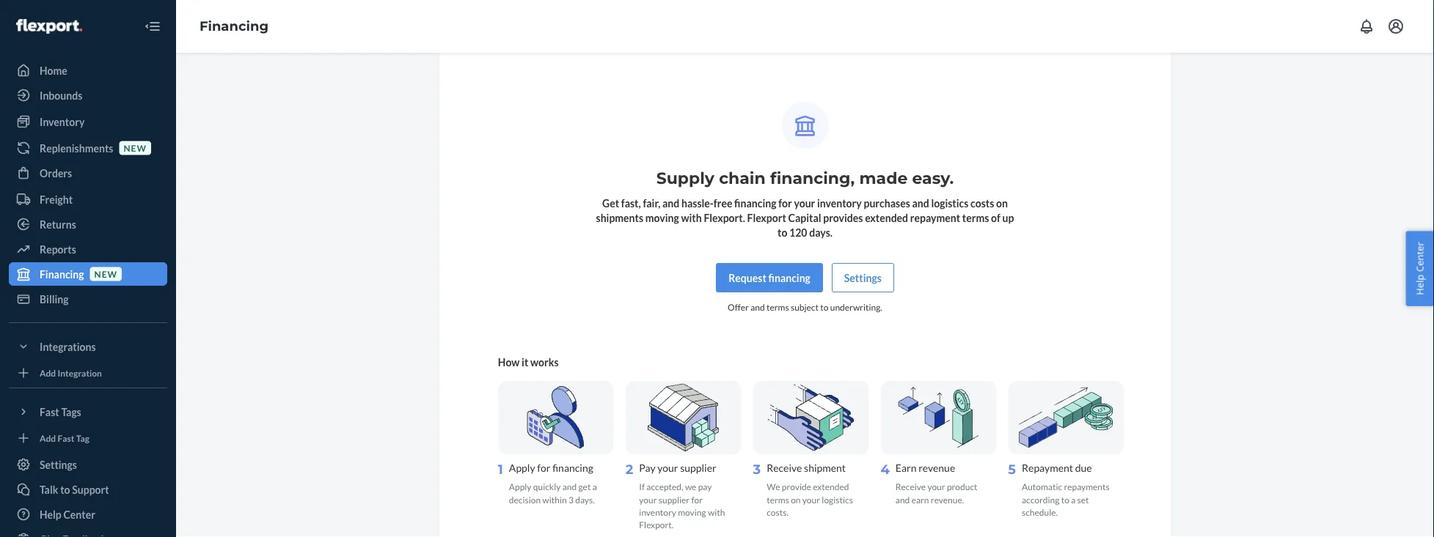 Task type: vqa. For each thing, say whether or not it's contained in the screenshot.


Task type: describe. For each thing, give the bounding box(es) containing it.
earn
[[912, 494, 929, 505]]

integrations
[[40, 341, 96, 353]]

add fast tag
[[40, 433, 89, 444]]

talk to support button
[[9, 478, 167, 502]]

it
[[522, 356, 529, 368]]

schedule.
[[1022, 507, 1058, 518]]

home
[[40, 64, 67, 77]]

home link
[[9, 59, 167, 82]]

freight link
[[9, 188, 167, 211]]

0 horizontal spatial for
[[537, 462, 551, 474]]

set
[[1078, 494, 1089, 505]]

purchases
[[864, 197, 911, 209]]

shipment
[[804, 462, 846, 474]]

accepted,
[[647, 482, 684, 493]]

how
[[498, 356, 520, 368]]

terms inside get fast, fair, and hassle-free financing for your inventory purchases and logistics costs on shipments moving with flexport. flexport capital provides extended repayment terms of up to 120 days.
[[963, 211, 989, 224]]

underwriting.
[[830, 302, 883, 313]]

we
[[767, 482, 780, 493]]

automatic
[[1022, 482, 1063, 493]]

add integration
[[40, 368, 102, 379]]

apply for financing
[[509, 462, 594, 474]]

get
[[579, 482, 591, 493]]

add for add integration
[[40, 368, 56, 379]]

financing,
[[770, 168, 855, 188]]

request
[[729, 272, 767, 284]]

settings inside button
[[845, 272, 882, 284]]

if
[[639, 482, 645, 493]]

returns link
[[9, 213, 167, 236]]

quickly
[[533, 482, 561, 493]]

returns
[[40, 218, 76, 231]]

easy.
[[913, 168, 954, 188]]

1 vertical spatial terms
[[767, 302, 789, 313]]

billing link
[[9, 288, 167, 311]]

help inside button
[[1414, 275, 1427, 296]]

moving inside if accepted, we pay your supplier for inventory moving with flexport.
[[678, 507, 706, 518]]

apply for apply for financing
[[509, 462, 535, 474]]

logistics inside "we provide extended terms on your logistics costs."
[[822, 494, 853, 505]]

0 vertical spatial financing
[[200, 18, 269, 34]]

product
[[947, 482, 978, 493]]

up
[[1003, 211, 1014, 224]]

open notifications image
[[1358, 18, 1376, 35]]

fast inside dropdown button
[[40, 406, 59, 419]]

made
[[860, 168, 908, 188]]

open account menu image
[[1388, 18, 1405, 35]]

free
[[714, 197, 733, 209]]

receive shipment
[[767, 462, 846, 474]]

receive for receive your product and earn revenue.
[[896, 482, 926, 493]]

we provide extended terms on your logistics costs.
[[767, 482, 853, 518]]

help center inside the help center link
[[40, 509, 95, 521]]

to right subject
[[821, 302, 829, 313]]

automatic repayments according to a set schedule.
[[1022, 482, 1110, 518]]

your inside receive your product and earn revenue.
[[928, 482, 946, 493]]

receive for receive shipment
[[767, 462, 802, 474]]

add for add fast tag
[[40, 433, 56, 444]]

revenue.
[[931, 494, 964, 505]]

to inside get fast, fair, and hassle-free financing for your inventory purchases and logistics costs on shipments moving with flexport. flexport capital provides extended repayment terms of up to 120 days.
[[778, 226, 788, 238]]

days. inside get fast, fair, and hassle-free financing for your inventory purchases and logistics costs on shipments moving with flexport. flexport capital provides extended repayment terms of up to 120 days.
[[810, 226, 833, 238]]

1
[[498, 462, 503, 478]]

repayment
[[1022, 462, 1074, 474]]

3 inside apply quickly and get a decision within 3 days.
[[569, 494, 574, 505]]

flexport logo image
[[16, 19, 82, 34]]

help center button
[[1406, 231, 1435, 307]]

a for 5
[[1072, 494, 1076, 505]]

provides
[[824, 211, 863, 224]]

integration
[[58, 368, 102, 379]]

flexport. inside get fast, fair, and hassle-free financing for your inventory purchases and logistics costs on shipments moving with flexport. flexport capital provides extended repayment terms of up to 120 days.
[[704, 211, 745, 224]]

receive your product and earn revenue.
[[896, 482, 978, 505]]

4
[[881, 462, 890, 478]]

billing
[[40, 293, 69, 306]]

inventory inside get fast, fair, and hassle-free financing for your inventory purchases and logistics costs on shipments moving with flexport. flexport capital provides extended repayment terms of up to 120 days.
[[817, 197, 862, 209]]

integrations button
[[9, 335, 167, 359]]

add integration link
[[9, 365, 167, 382]]

due
[[1076, 462, 1092, 474]]

0 horizontal spatial financing
[[40, 268, 84, 281]]

pay
[[698, 482, 712, 493]]

120
[[790, 226, 808, 238]]

fair,
[[643, 197, 661, 209]]

request financing
[[729, 272, 811, 284]]

earn
[[896, 462, 917, 474]]

extended inside get fast, fair, and hassle-free financing for your inventory purchases and logistics costs on shipments moving with flexport. flexport capital provides extended repayment terms of up to 120 days.
[[865, 211, 909, 224]]

extended inside "we provide extended terms on your logistics costs."
[[813, 482, 849, 493]]

pay your supplier
[[639, 462, 717, 474]]

fast tags button
[[9, 401, 167, 424]]

fast,
[[621, 197, 641, 209]]

flexport
[[747, 211, 787, 224]]

get fast, fair, and hassle-free financing for your inventory purchases and logistics costs on shipments moving with flexport. flexport capital provides extended repayment terms of up to 120 days.
[[596, 197, 1014, 238]]

inventory
[[40, 116, 85, 128]]

talk
[[40, 484, 58, 496]]

with inside if accepted, we pay your supplier for inventory moving with flexport.
[[708, 507, 725, 518]]

and up repayment
[[912, 197, 930, 209]]

terms inside "we provide extended terms on your logistics costs."
[[767, 494, 790, 505]]

earn revenue
[[896, 462, 956, 474]]

repayment
[[911, 211, 961, 224]]

settings button
[[832, 263, 894, 292]]

0 vertical spatial 3
[[753, 462, 761, 478]]

repayment due
[[1022, 462, 1092, 474]]

financing inside request financing button
[[769, 272, 811, 284]]

center inside "help center" button
[[1414, 242, 1427, 272]]

moving inside get fast, fair, and hassle-free financing for your inventory purchases and logistics costs on shipments moving with flexport. flexport capital provides extended repayment terms of up to 120 days.
[[646, 211, 679, 224]]

works
[[531, 356, 559, 368]]

for inside if accepted, we pay your supplier for inventory moving with flexport.
[[692, 494, 703, 505]]



Task type: locate. For each thing, give the bounding box(es) containing it.
2 vertical spatial financing
[[553, 462, 594, 474]]

settings up underwriting.
[[845, 272, 882, 284]]

settings link
[[9, 454, 167, 477]]

inventory inside if accepted, we pay your supplier for inventory moving with flexport.
[[639, 507, 677, 518]]

and right the fair,
[[663, 197, 680, 209]]

0 horizontal spatial on
[[791, 494, 801, 505]]

receive up we
[[767, 462, 802, 474]]

0 horizontal spatial extended
[[813, 482, 849, 493]]

how it works
[[498, 356, 559, 368]]

inventory up the provides
[[817, 197, 862, 209]]

supplier
[[680, 462, 717, 474], [659, 494, 690, 505]]

1 horizontal spatial financing
[[200, 18, 269, 34]]

days. inside apply quickly and get a decision within 3 days.
[[575, 494, 595, 505]]

flexport. down accepted,
[[639, 520, 674, 530]]

your
[[794, 197, 816, 209], [658, 462, 678, 474], [928, 482, 946, 493], [639, 494, 657, 505], [803, 494, 820, 505]]

new down reports link
[[94, 269, 117, 280]]

0 vertical spatial settings
[[845, 272, 882, 284]]

1 vertical spatial receive
[[896, 482, 926, 493]]

for inside get fast, fair, and hassle-free financing for your inventory purchases and logistics costs on shipments moving with flexport. flexport capital provides extended repayment terms of up to 120 days.
[[779, 197, 792, 209]]

3 right within
[[569, 494, 574, 505]]

within
[[543, 494, 567, 505]]

0 horizontal spatial receive
[[767, 462, 802, 474]]

help center inside button
[[1414, 242, 1427, 296]]

1 horizontal spatial a
[[1072, 494, 1076, 505]]

0 vertical spatial moving
[[646, 211, 679, 224]]

1 vertical spatial financing
[[40, 268, 84, 281]]

moving
[[646, 211, 679, 224], [678, 507, 706, 518]]

extended down shipment
[[813, 482, 849, 493]]

inventory down accepted,
[[639, 507, 677, 518]]

logistics down shipment
[[822, 494, 853, 505]]

0 horizontal spatial 3
[[569, 494, 574, 505]]

fast left tags
[[40, 406, 59, 419]]

add inside add fast tag link
[[40, 433, 56, 444]]

reports
[[40, 243, 76, 256]]

orders
[[40, 167, 72, 179]]

1 vertical spatial fast
[[58, 433, 74, 444]]

0 horizontal spatial logistics
[[822, 494, 853, 505]]

3 left receive shipment
[[753, 462, 761, 478]]

0 vertical spatial terms
[[963, 211, 989, 224]]

0 vertical spatial inventory
[[817, 197, 862, 209]]

with down pay at the left bottom of the page
[[708, 507, 725, 518]]

for
[[779, 197, 792, 209], [537, 462, 551, 474], [692, 494, 703, 505]]

1 horizontal spatial 3
[[753, 462, 761, 478]]

1 horizontal spatial help center
[[1414, 242, 1427, 296]]

days. down get
[[575, 494, 595, 505]]

moving down the we
[[678, 507, 706, 518]]

for down the we
[[692, 494, 703, 505]]

1 vertical spatial 3
[[569, 494, 574, 505]]

center inside the help center link
[[63, 509, 95, 521]]

0 horizontal spatial flexport.
[[639, 520, 674, 530]]

0 vertical spatial days.
[[810, 226, 833, 238]]

add inside add integration link
[[40, 368, 56, 379]]

1 horizontal spatial inventory
[[817, 197, 862, 209]]

close navigation image
[[144, 18, 161, 35]]

revenue
[[919, 462, 956, 474]]

0 vertical spatial new
[[124, 143, 147, 153]]

1 horizontal spatial logistics
[[932, 197, 969, 209]]

costs.
[[767, 507, 789, 518]]

hassle-
[[682, 197, 714, 209]]

on up up
[[997, 197, 1008, 209]]

for up quickly
[[537, 462, 551, 474]]

1 vertical spatial help
[[40, 509, 61, 521]]

new up orders link
[[124, 143, 147, 153]]

help center link
[[9, 503, 167, 527]]

1 vertical spatial extended
[[813, 482, 849, 493]]

2 vertical spatial for
[[692, 494, 703, 505]]

1 vertical spatial settings
[[40, 459, 77, 471]]

a right get
[[593, 482, 597, 493]]

new for financing
[[94, 269, 117, 280]]

with inside get fast, fair, and hassle-free financing for your inventory purchases and logistics costs on shipments moving with flexport. flexport capital provides extended repayment terms of up to 120 days.
[[681, 211, 702, 224]]

0 vertical spatial fast
[[40, 406, 59, 419]]

0 vertical spatial a
[[593, 482, 597, 493]]

a for 1
[[593, 482, 597, 493]]

1 vertical spatial financing
[[769, 272, 811, 284]]

1 vertical spatial add
[[40, 433, 56, 444]]

0 vertical spatial help
[[1414, 275, 1427, 296]]

0 horizontal spatial inventory
[[639, 507, 677, 518]]

1 horizontal spatial help
[[1414, 275, 1427, 296]]

reports link
[[9, 238, 167, 261]]

supplier up pay at the left bottom of the page
[[680, 462, 717, 474]]

inventory
[[817, 197, 862, 209], [639, 507, 677, 518]]

fast
[[40, 406, 59, 419], [58, 433, 74, 444]]

1 horizontal spatial center
[[1414, 242, 1427, 272]]

0 vertical spatial with
[[681, 211, 702, 224]]

5
[[1009, 462, 1016, 478]]

inbounds link
[[9, 84, 167, 107]]

terms
[[963, 211, 989, 224], [767, 302, 789, 313], [767, 494, 790, 505]]

days. down capital
[[810, 226, 833, 238]]

2 add from the top
[[40, 433, 56, 444]]

and inside apply quickly and get a decision within 3 days.
[[563, 482, 577, 493]]

moving down the fair,
[[646, 211, 679, 224]]

decision
[[509, 494, 541, 505]]

0 vertical spatial supplier
[[680, 462, 717, 474]]

0 vertical spatial financing
[[735, 197, 777, 209]]

your up capital
[[794, 197, 816, 209]]

your inside if accepted, we pay your supplier for inventory moving with flexport.
[[639, 494, 657, 505]]

1 vertical spatial for
[[537, 462, 551, 474]]

offer
[[728, 302, 749, 313]]

1 vertical spatial moving
[[678, 507, 706, 518]]

support
[[72, 484, 109, 496]]

0 horizontal spatial center
[[63, 509, 95, 521]]

1 horizontal spatial on
[[997, 197, 1008, 209]]

to inside button
[[60, 484, 70, 496]]

center
[[1414, 242, 1427, 272], [63, 509, 95, 521]]

a
[[593, 482, 597, 493], [1072, 494, 1076, 505]]

0 vertical spatial receive
[[767, 462, 802, 474]]

1 horizontal spatial for
[[692, 494, 703, 505]]

financing up subject
[[769, 272, 811, 284]]

1 horizontal spatial flexport.
[[704, 211, 745, 224]]

supplier down accepted,
[[659, 494, 690, 505]]

1 horizontal spatial settings
[[845, 272, 882, 284]]

fast tags
[[40, 406, 81, 419]]

1 vertical spatial inventory
[[639, 507, 677, 518]]

2 apply from the top
[[509, 482, 532, 493]]

1 vertical spatial center
[[63, 509, 95, 521]]

on inside get fast, fair, and hassle-free financing for your inventory purchases and logistics costs on shipments moving with flexport. flexport capital provides extended repayment terms of up to 120 days.
[[997, 197, 1008, 209]]

0 vertical spatial on
[[997, 197, 1008, 209]]

replenishments
[[40, 142, 113, 154]]

financing up get
[[553, 462, 594, 474]]

costs
[[971, 197, 995, 209]]

to
[[778, 226, 788, 238], [821, 302, 829, 313], [60, 484, 70, 496], [1062, 494, 1070, 505]]

your down "provide"
[[803, 494, 820, 505]]

with down hassle-
[[681, 211, 702, 224]]

fast left tag
[[58, 433, 74, 444]]

a inside apply quickly and get a decision within 3 days.
[[593, 482, 597, 493]]

repayments
[[1064, 482, 1110, 493]]

add left integration
[[40, 368, 56, 379]]

flexport. down the free
[[704, 211, 745, 224]]

if accepted, we pay your supplier for inventory moving with flexport.
[[639, 482, 725, 530]]

terms down costs
[[963, 211, 989, 224]]

freight
[[40, 193, 73, 206]]

your up accepted,
[[658, 462, 678, 474]]

your down if
[[639, 494, 657, 505]]

0 horizontal spatial a
[[593, 482, 597, 493]]

request financing button
[[716, 263, 823, 292]]

new for replenishments
[[124, 143, 147, 153]]

to right talk
[[60, 484, 70, 496]]

provide
[[782, 482, 812, 493]]

and left earn on the right of page
[[896, 494, 910, 505]]

supply
[[657, 168, 715, 188]]

1 vertical spatial logistics
[[822, 494, 853, 505]]

0 horizontal spatial with
[[681, 211, 702, 224]]

settings up talk
[[40, 459, 77, 471]]

for up flexport
[[779, 197, 792, 209]]

chain
[[719, 168, 766, 188]]

of
[[991, 211, 1001, 224]]

1 vertical spatial days.
[[575, 494, 595, 505]]

inventory link
[[9, 110, 167, 134]]

add fast tag link
[[9, 430, 167, 448]]

a inside automatic repayments according to a set schedule.
[[1072, 494, 1076, 505]]

financing
[[200, 18, 269, 34], [40, 268, 84, 281]]

1 horizontal spatial extended
[[865, 211, 909, 224]]

financing up flexport
[[735, 197, 777, 209]]

tag
[[76, 433, 89, 444]]

on
[[997, 197, 1008, 209], [791, 494, 801, 505]]

1 horizontal spatial days.
[[810, 226, 833, 238]]

supply chain financing, made easy.
[[657, 168, 954, 188]]

apply up decision
[[509, 482, 532, 493]]

financing inside get fast, fair, and hassle-free financing for your inventory purchases and logistics costs on shipments moving with flexport. flexport capital provides extended repayment terms of up to 120 days.
[[735, 197, 777, 209]]

supplier inside if accepted, we pay your supplier for inventory moving with flexport.
[[659, 494, 690, 505]]

settings
[[845, 272, 882, 284], [40, 459, 77, 471]]

extended down purchases
[[865, 211, 909, 224]]

and left get
[[563, 482, 577, 493]]

2
[[626, 462, 634, 478]]

0 vertical spatial for
[[779, 197, 792, 209]]

1 vertical spatial a
[[1072, 494, 1076, 505]]

inbounds
[[40, 89, 82, 102]]

capital
[[789, 211, 822, 224]]

to inside automatic repayments according to a set schedule.
[[1062, 494, 1070, 505]]

0 vertical spatial apply
[[509, 462, 535, 474]]

and right offer at right
[[751, 302, 765, 313]]

a left set
[[1072, 494, 1076, 505]]

and inside receive your product and earn revenue.
[[896, 494, 910, 505]]

terms left subject
[[767, 302, 789, 313]]

financing link
[[200, 18, 269, 34]]

on down "provide"
[[791, 494, 801, 505]]

1 horizontal spatial with
[[708, 507, 725, 518]]

1 vertical spatial apply
[[509, 482, 532, 493]]

we
[[685, 482, 697, 493]]

1 vertical spatial new
[[94, 269, 117, 280]]

flexport.
[[704, 211, 745, 224], [639, 520, 674, 530]]

1 vertical spatial flexport.
[[639, 520, 674, 530]]

1 horizontal spatial new
[[124, 143, 147, 153]]

1 vertical spatial help center
[[40, 509, 95, 521]]

receive
[[767, 462, 802, 474], [896, 482, 926, 493]]

2 vertical spatial terms
[[767, 494, 790, 505]]

logistics inside get fast, fair, and hassle-free financing for your inventory purchases and logistics costs on shipments moving with flexport. flexport capital provides extended repayment terms of up to 120 days.
[[932, 197, 969, 209]]

shipments
[[596, 211, 644, 224]]

to left 120
[[778, 226, 788, 238]]

0 vertical spatial logistics
[[932, 197, 969, 209]]

0 horizontal spatial help center
[[40, 509, 95, 521]]

0 vertical spatial flexport.
[[704, 211, 745, 224]]

terms up costs.
[[767, 494, 790, 505]]

your up revenue.
[[928, 482, 946, 493]]

0 vertical spatial center
[[1414, 242, 1427, 272]]

1 vertical spatial on
[[791, 494, 801, 505]]

orders link
[[9, 161, 167, 185]]

according
[[1022, 494, 1060, 505]]

subject
[[791, 302, 819, 313]]

1 vertical spatial supplier
[[659, 494, 690, 505]]

apply inside apply quickly and get a decision within 3 days.
[[509, 482, 532, 493]]

1 vertical spatial with
[[708, 507, 725, 518]]

add
[[40, 368, 56, 379], [40, 433, 56, 444]]

your inside get fast, fair, and hassle-free financing for your inventory purchases and logistics costs on shipments moving with flexport. flexport capital provides extended repayment terms of up to 120 days.
[[794, 197, 816, 209]]

1 apply from the top
[[509, 462, 535, 474]]

apply right "1" in the bottom left of the page
[[509, 462, 535, 474]]

your inside "we provide extended terms on your logistics costs."
[[803, 494, 820, 505]]

apply for apply quickly and get a decision within 3 days.
[[509, 482, 532, 493]]

0 vertical spatial extended
[[865, 211, 909, 224]]

offer and terms subject to underwriting.
[[728, 302, 883, 313]]

2 horizontal spatial for
[[779, 197, 792, 209]]

receive up earn on the right of page
[[896, 482, 926, 493]]

0 horizontal spatial days.
[[575, 494, 595, 505]]

apply quickly and get a decision within 3 days.
[[509, 482, 597, 505]]

1 horizontal spatial receive
[[896, 482, 926, 493]]

0 horizontal spatial help
[[40, 509, 61, 521]]

add down fast tags
[[40, 433, 56, 444]]

flexport. inside if accepted, we pay your supplier for inventory moving with flexport.
[[639, 520, 674, 530]]

1 add from the top
[[40, 368, 56, 379]]

logistics up repayment
[[932, 197, 969, 209]]

help
[[1414, 275, 1427, 296], [40, 509, 61, 521]]

pay
[[639, 462, 656, 474]]

0 vertical spatial add
[[40, 368, 56, 379]]

tags
[[61, 406, 81, 419]]

0 horizontal spatial settings
[[40, 459, 77, 471]]

help center
[[1414, 242, 1427, 296], [40, 509, 95, 521]]

logistics
[[932, 197, 969, 209], [822, 494, 853, 505]]

0 vertical spatial help center
[[1414, 242, 1427, 296]]

0 horizontal spatial new
[[94, 269, 117, 280]]

with
[[681, 211, 702, 224], [708, 507, 725, 518]]

on inside "we provide extended terms on your logistics costs."
[[791, 494, 801, 505]]

receive inside receive your product and earn revenue.
[[896, 482, 926, 493]]

to left set
[[1062, 494, 1070, 505]]



